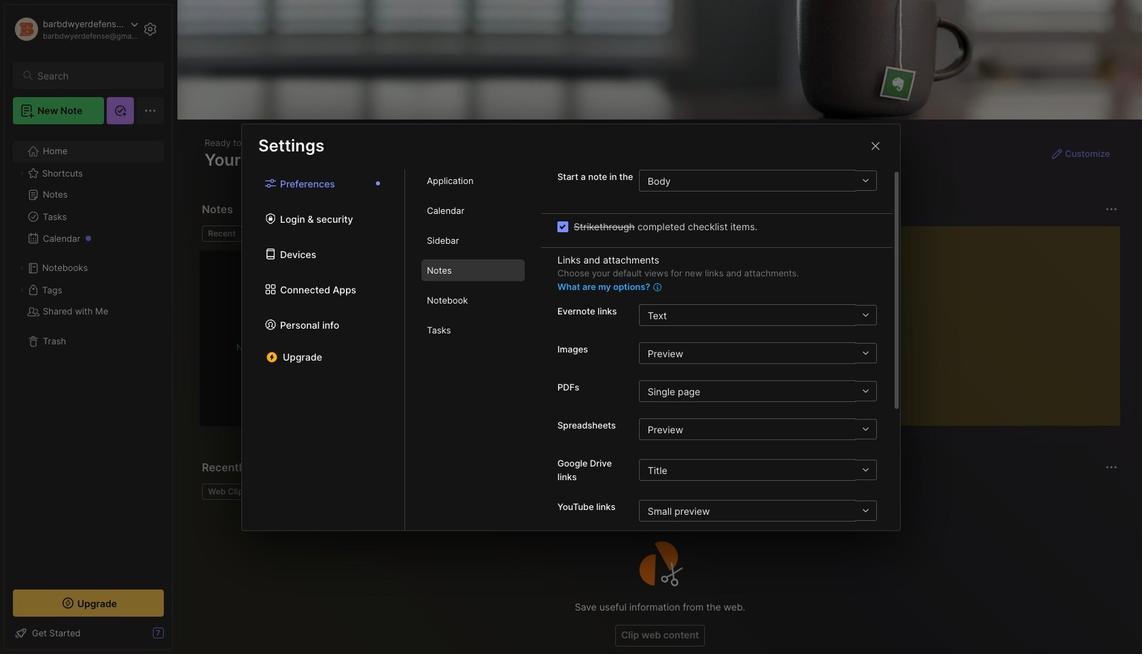 Task type: vqa. For each thing, say whether or not it's contained in the screenshot.
Choose default view option for PDFs field at the bottom of page
yes



Task type: locate. For each thing, give the bounding box(es) containing it.
Search text field
[[37, 69, 152, 82]]

tab
[[421, 170, 525, 192], [421, 200, 525, 222], [202, 226, 242, 242], [247, 226, 302, 242], [421, 230, 525, 252], [421, 260, 525, 281], [421, 290, 525, 311], [421, 319, 525, 341], [202, 484, 254, 500]]

None search field
[[37, 67, 152, 84]]

expand tags image
[[18, 286, 26, 294]]

tree
[[5, 133, 172, 578]]

none search field inside main element
[[37, 67, 152, 84]]

Choose default view option for PDFs field
[[639, 381, 877, 402]]

Choose default view option for Evernote links field
[[639, 305, 877, 326]]

Choose default view option for Google Drive links field
[[639, 460, 877, 481]]

tab list
[[242, 170, 405, 531], [405, 170, 541, 531], [202, 226, 803, 242]]

expand notebooks image
[[18, 264, 26, 273]]



Task type: describe. For each thing, give the bounding box(es) containing it.
Select30 checkbox
[[557, 221, 568, 232]]

Choose default view option for YouTube links field
[[639, 500, 877, 522]]

Choose default view option for Images field
[[639, 343, 877, 364]]

tree inside main element
[[5, 133, 172, 578]]

Start writing… text field
[[836, 226, 1120, 415]]

close image
[[867, 138, 884, 154]]

settings image
[[142, 21, 158, 37]]

main element
[[0, 0, 177, 655]]

Start a new note in the body or title. field
[[639, 170, 877, 192]]

Choose default view option for Spreadsheets field
[[639, 419, 877, 440]]



